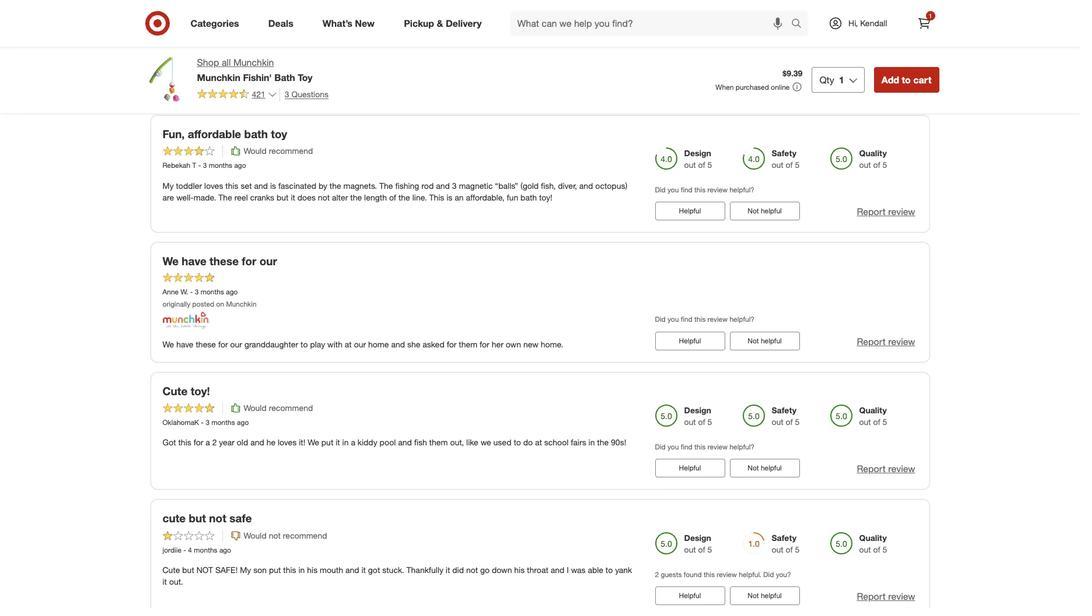 Task type: locate. For each thing, give the bounding box(es) containing it.
this inside cute but not safe! my son put this in his mouth and it got stuck. thankfully it did not go down his throat and i was able to yank it out.
[[283, 566, 296, 576]]

1 safety out of 5 from the top
[[772, 149, 800, 170]]

months right t
[[209, 161, 232, 170]]

asked
[[423, 340, 445, 349]]

as left good/fun
[[231, 53, 239, 63]]

2 vertical spatial helpful?
[[730, 443, 755, 452]]

to inside button
[[902, 74, 911, 86]]

oklahomak
[[163, 419, 199, 428]]

2 vertical spatial safety out of 5
[[772, 534, 800, 555]]

report review for cute but not safe
[[857, 592, 916, 603]]

1 vertical spatial i
[[567, 566, 569, 576]]

2 vertical spatial munchkin
[[226, 300, 257, 309]]

ago up old
[[237, 419, 249, 428]]

is left the an
[[447, 192, 453, 202]]

1 cute from the top
[[163, 53, 180, 63]]

1 a from the left
[[206, 438, 210, 448]]

0 vertical spatial cute
[[163, 53, 180, 63]]

0 vertical spatial i
[[288, 53, 290, 63]]

not inside cute but not safe! my son put this in his mouth and it got stuck. thankfully it did not go down his throat and i was able to yank it out.
[[466, 566, 478, 576]]

have up anne w. - 3 months ago
[[182, 255, 207, 268]]

0 horizontal spatial our
[[230, 340, 242, 349]]

0 vertical spatial would recommend
[[244, 18, 313, 28]]

helpful button for cute toy!
[[655, 460, 725, 478]]

as up "bath"
[[277, 53, 286, 63]]

- left 4
[[184, 547, 186, 555]]

2 vertical spatial safety
[[772, 534, 797, 544]]

1 vertical spatial would recommend
[[244, 146, 313, 156]]

4 report review button from the top
[[857, 463, 916, 477]]

1 right 'qty' at the top of page
[[840, 74, 845, 86]]

3 safety out of 5 from the top
[[772, 534, 800, 555]]

3 helpful? from the top
[[730, 443, 755, 452]]

4 report review from the top
[[857, 464, 916, 475]]

5 not helpful from the top
[[748, 592, 782, 601]]

we right it!
[[308, 438, 319, 448]]

3 down "bath"
[[285, 89, 289, 99]]

in inside cute but not safe! my son put this in his mouth and it got stuck. thankfully it did not go down his throat and i was able to yank it out.
[[299, 566, 305, 576]]

octopus)
[[596, 181, 628, 191]]

would recommend up he
[[244, 404, 313, 414]]

0 horizontal spatial the
[[219, 192, 232, 202]]

able
[[588, 566, 604, 576]]

report for cute toy!
[[857, 464, 886, 475]]

0 horizontal spatial them
[[430, 438, 448, 448]]

a
[[206, 438, 210, 448], [351, 438, 356, 448]]

do
[[524, 438, 533, 448]]

it left be
[[329, 53, 333, 63]]

you for fun, affordable bath toy
[[668, 186, 679, 195]]

0 vertical spatial bath
[[244, 127, 268, 140]]

2 report review button from the top
[[857, 206, 916, 219]]

cute inside cute but not safe! my son put this in his mouth and it got stuck. thankfully it did not go down his throat and i was able to yank it out.
[[163, 566, 180, 576]]

4 not from the top
[[748, 464, 759, 473]]

but right item,
[[202, 53, 214, 63]]

0 vertical spatial find
[[681, 186, 693, 195]]

and right throat at the bottom of the page
[[551, 566, 565, 576]]

go
[[481, 566, 490, 576]]

and left he
[[251, 438, 264, 448]]

shop all munchkin munchkin fishin' bath toy
[[197, 57, 313, 83]]

2 left guests
[[655, 571, 659, 580]]

0 horizontal spatial as
[[231, 53, 239, 63]]

it left did
[[446, 566, 450, 576]]

to right able
[[606, 566, 613, 576]]

fairs
[[571, 438, 587, 448]]

1 helpful button from the top
[[655, 202, 725, 221]]

loves up made.
[[204, 181, 223, 191]]

we have these for our
[[163, 255, 277, 268]]

ss -
[[163, 34, 178, 42]]

would down safe at bottom left
[[244, 531, 267, 541]]

our for we have these for our
[[260, 255, 277, 268]]

5 report review from the top
[[857, 592, 916, 603]]

not helpful button
[[730, 75, 800, 93], [730, 202, 800, 221], [730, 332, 800, 351], [730, 460, 800, 478], [730, 588, 800, 606]]

affordable,
[[466, 192, 505, 202]]

to left do
[[514, 438, 521, 448]]

new
[[524, 340, 539, 349]]

of
[[699, 32, 706, 42], [786, 32, 793, 42], [699, 160, 706, 170], [786, 160, 793, 170], [874, 160, 881, 170], [389, 192, 396, 202], [699, 418, 706, 428], [786, 418, 793, 428], [874, 418, 881, 428], [699, 545, 706, 555], [786, 545, 793, 555], [874, 545, 881, 555]]

1 would from the top
[[244, 18, 267, 28]]

5 report review button from the top
[[857, 591, 916, 604]]

4 would from the top
[[244, 531, 267, 541]]

2 would from the top
[[244, 146, 267, 156]]

1 would recommend from the top
[[244, 18, 313, 28]]

find
[[681, 186, 693, 195], [681, 316, 693, 324], [681, 443, 693, 452]]

2 helpful from the top
[[761, 207, 782, 216]]

report for fun, affordable bath toy
[[857, 206, 886, 218]]

them left her
[[459, 340, 478, 349]]

1 horizontal spatial put
[[322, 438, 334, 448]]

design for cute but not safe
[[685, 534, 712, 544]]

find for cute toy!
[[681, 443, 693, 452]]

1 find from the top
[[681, 186, 693, 195]]

0 vertical spatial &
[[437, 17, 443, 29]]

1 vertical spatial put
[[269, 566, 281, 576]]

0 vertical spatial is
[[471, 53, 477, 63]]

0 vertical spatial helpful?
[[730, 186, 755, 195]]

but
[[202, 53, 214, 63], [277, 192, 289, 202], [189, 512, 206, 526], [182, 566, 194, 576]]

the up the length
[[380, 181, 393, 191]]

would recommend for fun, affordable bath toy
[[244, 146, 313, 156]]

recommend down toy
[[269, 146, 313, 156]]

i left 'was'
[[567, 566, 569, 576]]

used
[[494, 438, 512, 448]]

3 would from the top
[[244, 404, 267, 414]]

munchkin down the all
[[197, 72, 241, 83]]

the left 90s!
[[597, 438, 609, 448]]

1 vertical spatial munchkin
[[197, 72, 241, 83]]

1 vertical spatial &
[[504, 53, 510, 63]]

not inside my toddler loves this set and is fascinated by the magnets. the fishing rod and 3 magnetic "balls" (gold fish, diver, and octopus) are well-made. the reel cranks but it does not alter the length of the line. this is an affordable, fun bath toy!
[[318, 192, 330, 202]]

1 horizontal spatial toy!
[[539, 192, 553, 202]]

when
[[716, 83, 734, 92]]

but left not
[[182, 566, 194, 576]]

What can we help you find? suggestions appear below search field
[[511, 11, 795, 36]]

rod
[[422, 181, 434, 191]]

we
[[481, 438, 491, 448]]

0 horizontal spatial a
[[206, 438, 210, 448]]

all
[[222, 57, 231, 68]]

0 horizontal spatial toy!
[[191, 384, 210, 398]]

cute left item,
[[163, 53, 180, 63]]

2 vertical spatial find
[[681, 443, 693, 452]]

would up old
[[244, 404, 267, 414]]

0 horizontal spatial put
[[269, 566, 281, 576]]

recommend for fascinated
[[269, 146, 313, 156]]

helpful? for cute toy!
[[730, 443, 755, 452]]

would down fun, affordable bath toy
[[244, 146, 267, 156]]

not
[[197, 566, 213, 576]]

helpful.
[[739, 571, 762, 580]]

3 right t
[[203, 161, 207, 170]]

1 vertical spatial find
[[681, 316, 693, 324]]

1 vertical spatial we
[[163, 340, 174, 349]]

3 cute from the top
[[163, 566, 180, 576]]

safe
[[230, 512, 252, 526]]

1 horizontal spatial bath
[[521, 192, 537, 202]]

safety out of 5 for safe
[[772, 534, 800, 555]]

4 report from the top
[[857, 464, 886, 475]]

3 helpful from the top
[[679, 464, 701, 473]]

put right it!
[[322, 438, 334, 448]]

and left fish
[[398, 438, 412, 448]]

and
[[254, 181, 268, 191], [436, 181, 450, 191], [580, 181, 593, 191], [391, 340, 405, 349], [251, 438, 264, 448], [398, 438, 412, 448], [346, 566, 359, 576], [551, 566, 565, 576]]

cute up oklahomak
[[163, 384, 188, 398]]

home
[[368, 340, 389, 349]]

bath left toy
[[244, 127, 268, 140]]

he
[[267, 438, 276, 448]]

0 horizontal spatial is
[[270, 181, 276, 191]]

-
[[174, 34, 176, 42], [198, 161, 201, 170], [190, 288, 193, 297], [201, 419, 204, 428], [184, 547, 186, 555]]

not helpful
[[748, 79, 782, 88], [748, 207, 782, 216], [748, 337, 782, 345], [748, 464, 782, 473], [748, 592, 782, 601]]

my inside cute but not safe! my son put this in his mouth and it got stuck. thankfully it did not go down his throat and i was able to yank it out.
[[240, 566, 251, 576]]

1 vertical spatial 1
[[840, 74, 845, 86]]

1 design out of 5 from the top
[[685, 149, 713, 170]]

1 helpful? from the top
[[730, 186, 755, 195]]

4 helpful from the top
[[679, 592, 701, 601]]

kiddy
[[358, 438, 378, 448]]

review
[[889, 79, 916, 90], [708, 186, 728, 195], [889, 206, 916, 218], [708, 316, 728, 324], [889, 336, 916, 348], [708, 443, 728, 452], [889, 464, 916, 475], [717, 571, 737, 580], [889, 592, 916, 603]]

1 vertical spatial toy!
[[191, 384, 210, 398]]

would not recommend
[[244, 531, 327, 541]]

1 vertical spatial did you find this review helpful?
[[655, 316, 755, 324]]

1 right kendall
[[929, 12, 933, 19]]

0 horizontal spatial loves
[[204, 181, 223, 191]]

bath inside my toddler loves this set and is fascinated by the magnets. the fishing rod and 3 magnetic "balls" (gold fish, diver, and octopus) are well-made. the reel cranks but it does not alter the length of the line. this is an affordable, fun bath toy!
[[521, 192, 537, 202]]

2 vertical spatial is
[[447, 192, 453, 202]]

it left kiddy
[[336, 438, 340, 448]]

would for cute toy!
[[244, 404, 267, 414]]

to left play
[[301, 340, 308, 349]]

them
[[459, 340, 478, 349], [430, 438, 448, 448]]

not
[[217, 53, 228, 63], [318, 192, 330, 202], [209, 512, 226, 526], [269, 531, 281, 541], [466, 566, 478, 576]]

ago up safe!
[[219, 547, 231, 555]]

have for we have these for our
[[182, 255, 207, 268]]

3 would recommend from the top
[[244, 404, 313, 414]]

cute up out.
[[163, 566, 180, 576]]

helpful for cute but not safe
[[761, 592, 782, 601]]

helpful for cute toy!
[[679, 464, 701, 473]]

1 vertical spatial have
[[176, 340, 194, 349]]

2 not from the top
[[748, 207, 759, 216]]

play
[[310, 340, 325, 349]]

1 report review button from the top
[[857, 78, 916, 91]]

0 horizontal spatial in
[[299, 566, 305, 576]]

is up cranks
[[270, 181, 276, 191]]

fish,
[[541, 181, 556, 191]]

put right "son"
[[269, 566, 281, 576]]

1 not helpful button from the top
[[730, 75, 800, 93]]

3 report review from the top
[[857, 336, 916, 348]]

helpful for cute toy!
[[761, 464, 782, 473]]

0 vertical spatial these
[[210, 255, 239, 268]]

his left the 'mouth'
[[307, 566, 318, 576]]

0 vertical spatial my
[[163, 181, 174, 191]]

0 vertical spatial put
[[322, 438, 334, 448]]

0 vertical spatial have
[[182, 255, 207, 268]]

ago up "originally posted on munchkin"
[[226, 288, 238, 297]]

1 horizontal spatial &
[[504, 53, 510, 63]]

at right "with"
[[345, 340, 352, 349]]

2 his from the left
[[515, 566, 525, 576]]

quality out of 5 for cute but not safe
[[860, 534, 888, 555]]

0 vertical spatial safety
[[772, 149, 797, 158]]

1 vertical spatial cute
[[163, 384, 188, 398]]

yank
[[615, 566, 633, 576]]

2
[[212, 438, 217, 448], [655, 571, 659, 580]]

design out of 5 for safe
[[685, 534, 713, 555]]

is left the strong
[[471, 53, 477, 63]]

5 not from the top
[[748, 592, 759, 601]]

3 inside my toddler loves this set and is fascinated by the magnets. the fishing rod and 3 magnetic "balls" (gold fish, diver, and octopus) are well-made. the reel cranks but it does not alter the length of the line. this is an affordable, fun bath toy!
[[452, 181, 457, 191]]

we up anne at left top
[[163, 255, 179, 268]]

3 design out of 5 from the top
[[685, 534, 713, 555]]

have for we have these for our granddaughter to play with at our home and she asked for them for her own new home.
[[176, 340, 194, 349]]

3 up the an
[[452, 181, 457, 191]]

2 vertical spatial would recommend
[[244, 404, 313, 414]]

3 questions
[[285, 89, 329, 99]]

0 vertical spatial you
[[668, 186, 679, 195]]

jordiie - 4 months ago
[[163, 547, 231, 555]]

0 horizontal spatial i
[[288, 53, 290, 63]]

not helpful for fun, affordable bath toy
[[748, 207, 782, 216]]

toy! up oklahomak - 3 months ago
[[191, 384, 210, 398]]

quality for fun, affordable bath toy
[[860, 149, 887, 158]]

3 report review button from the top
[[857, 335, 916, 349]]

2 vertical spatial did you find this review helpful?
[[655, 443, 755, 452]]

- right ss
[[174, 34, 176, 42]]

his right down
[[515, 566, 525, 576]]

toy! down 'fish,'
[[539, 192, 553, 202]]

this
[[429, 192, 445, 202]]

helpful? for fun, affordable bath toy
[[730, 186, 755, 195]]

the left reel
[[219, 192, 232, 202]]

report review button for fun, affordable bath toy
[[857, 206, 916, 219]]

4
[[188, 547, 192, 555]]

1 you from the top
[[668, 186, 679, 195]]

2 not helpful button from the top
[[730, 202, 800, 221]]

bath down the (gold
[[521, 192, 537, 202]]

1 vertical spatial bath
[[521, 192, 537, 202]]

but down fascinated
[[277, 192, 289, 202]]

1 horizontal spatial at
[[535, 438, 542, 448]]

guests
[[661, 571, 682, 580]]

add
[[882, 74, 900, 86]]

report review for fun, affordable bath toy
[[857, 206, 916, 218]]

toy
[[298, 72, 313, 83]]

what's new link
[[313, 11, 390, 36]]

3 did you find this review helpful? from the top
[[655, 443, 755, 452]]

1 horizontal spatial a
[[351, 438, 356, 448]]

you
[[668, 186, 679, 195], [668, 316, 679, 324], [668, 443, 679, 452]]

2 vertical spatial we
[[308, 438, 319, 448]]

bath
[[244, 127, 268, 140], [521, 192, 537, 202]]

in left kiddy
[[343, 438, 349, 448]]

1 vertical spatial the
[[219, 192, 232, 202]]

0 horizontal spatial bath
[[244, 127, 268, 140]]

in left the 'mouth'
[[299, 566, 305, 576]]

2 report from the top
[[857, 206, 886, 218]]

1 vertical spatial loves
[[278, 438, 297, 448]]

0 vertical spatial 2
[[212, 438, 217, 448]]

find for fun, affordable bath toy
[[681, 186, 693, 195]]

1 vertical spatial safety
[[772, 406, 797, 416]]

2 vertical spatial design out of 5
[[685, 534, 713, 555]]

but right cute
[[189, 512, 206, 526]]

1 helpful from the top
[[679, 207, 701, 216]]

0 vertical spatial at
[[345, 340, 352, 349]]

my up are
[[163, 181, 174, 191]]

3 you from the top
[[668, 443, 679, 452]]

cart
[[914, 74, 932, 86]]

loves left it!
[[278, 438, 297, 448]]

helpful
[[679, 207, 701, 216], [679, 337, 701, 345], [679, 464, 701, 473], [679, 592, 701, 601]]

helpful button
[[655, 202, 725, 221], [655, 332, 725, 351], [655, 460, 725, 478], [655, 588, 725, 606]]

munchkin for munchkin
[[197, 72, 241, 83]]

months
[[209, 161, 232, 170], [201, 288, 224, 297], [212, 419, 235, 428], [194, 547, 218, 555]]

0 vertical spatial toy!
[[539, 192, 553, 202]]

5 helpful from the top
[[761, 592, 782, 601]]

0 vertical spatial loves
[[204, 181, 223, 191]]

0 horizontal spatial 2
[[212, 438, 217, 448]]

1 vertical spatial helpful?
[[730, 316, 755, 324]]

these
[[210, 255, 239, 268], [196, 340, 216, 349]]

report review button
[[857, 78, 916, 91], [857, 206, 916, 219], [857, 335, 916, 349], [857, 463, 916, 477], [857, 591, 916, 604]]

fishin'
[[243, 72, 272, 83]]

5
[[708, 32, 713, 42], [796, 32, 800, 42], [708, 160, 713, 170], [796, 160, 800, 170], [883, 160, 888, 170], [708, 418, 713, 428], [796, 418, 800, 428], [883, 418, 888, 428], [708, 545, 713, 555], [796, 545, 800, 555], [883, 545, 888, 555]]

0 horizontal spatial &
[[437, 17, 443, 29]]

my left "son"
[[240, 566, 251, 576]]

search
[[787, 18, 815, 30]]

&
[[437, 17, 443, 29], [504, 53, 510, 63]]

throat
[[527, 566, 549, 576]]

2 cute from the top
[[163, 384, 188, 398]]

5 not helpful button from the top
[[730, 588, 800, 606]]

would left deals
[[244, 18, 267, 28]]

own
[[506, 340, 521, 349]]

ago
[[234, 161, 246, 170], [226, 288, 238, 297], [237, 419, 249, 428], [219, 547, 231, 555]]

0 vertical spatial we
[[163, 255, 179, 268]]

safety out of 5
[[772, 149, 800, 170], [772, 406, 800, 428], [772, 534, 800, 555]]

safety out of 5 for toy
[[772, 149, 800, 170]]

it inside my toddler loves this set and is fascinated by the magnets. the fishing rod and 3 magnetic "balls" (gold fish, diver, and octopus) are well-made. the reel cranks but it does not alter the length of the line. this is an affordable, fun bath toy!
[[291, 192, 295, 202]]

2 guests found this review helpful. did you?
[[655, 571, 792, 580]]

out of 5
[[685, 32, 713, 42]]

3 helpful button from the top
[[655, 460, 725, 478]]

magnetic
[[459, 181, 493, 191]]

length
[[364, 192, 387, 202]]

- right oklahomak
[[201, 419, 204, 428]]

2 vertical spatial you
[[668, 443, 679, 452]]

4 helpful from the top
[[761, 464, 782, 473]]

safety for safe
[[772, 534, 797, 544]]

1 did you find this review helpful? from the top
[[655, 186, 755, 195]]

would
[[244, 18, 267, 28], [244, 146, 267, 156], [244, 404, 267, 414], [244, 531, 267, 541]]

i up "bath"
[[288, 53, 290, 63]]

0 vertical spatial design out of 5
[[685, 149, 713, 170]]

at right do
[[535, 438, 542, 448]]

this inside my toddler loves this set and is fascinated by the magnets. the fishing rod and 3 magnetic "balls" (gold fish, diver, and octopus) are well-made. the reel cranks but it does not alter the length of the line. this is an affordable, fun bath toy!
[[226, 181, 239, 191]]

would recommend up good/fun
[[244, 18, 313, 28]]

2 report review from the top
[[857, 206, 916, 218]]

deals
[[268, 17, 294, 29]]

1 vertical spatial design out of 5
[[685, 406, 713, 428]]

to right add
[[902, 74, 911, 86]]

got
[[163, 438, 176, 448]]

have down originally
[[176, 340, 194, 349]]

it left got
[[362, 566, 366, 576]]

originally
[[163, 300, 190, 309]]

1 vertical spatial safety out of 5
[[772, 406, 800, 428]]

& right pickup
[[437, 17, 443, 29]]

would for cute but not safe
[[244, 531, 267, 541]]

these down posted
[[196, 340, 216, 349]]

munchkin up fishin'
[[234, 57, 274, 68]]

1 horizontal spatial the
[[380, 181, 393, 191]]

cute but not safe! my son put this in his mouth and it got stuck. thankfully it did not go down his throat and i was able to yank it out.
[[163, 566, 633, 588]]

a left year
[[206, 438, 210, 448]]

would recommend down toy
[[244, 146, 313, 156]]

1 horizontal spatial my
[[240, 566, 251, 576]]

1 horizontal spatial as
[[277, 53, 286, 63]]

recommend up expected
[[269, 18, 313, 28]]

made.
[[194, 192, 216, 202]]

& left works
[[504, 53, 510, 63]]

0 vertical spatial safety out of 5
[[772, 149, 800, 170]]

1 vertical spatial is
[[270, 181, 276, 191]]

not for cute but not safe
[[748, 592, 759, 601]]

we for we have these for our
[[163, 255, 179, 268]]

image of munchkin fishin' bath toy image
[[141, 56, 188, 103]]

5 report from the top
[[857, 592, 886, 603]]

3 not helpful button from the top
[[730, 332, 800, 351]]

loves
[[204, 181, 223, 191], [278, 438, 297, 448]]

0 vertical spatial 1
[[929, 12, 933, 19]]

and up this
[[436, 181, 450, 191]]

1 vertical spatial these
[[196, 340, 216, 349]]

would for fun, affordable bath toy
[[244, 146, 267, 156]]

2 not helpful from the top
[[748, 207, 782, 216]]

0 vertical spatial did you find this review helpful?
[[655, 186, 755, 195]]

we down originally
[[163, 340, 174, 349]]

2 you from the top
[[668, 316, 679, 324]]

2 vertical spatial cute
[[163, 566, 180, 576]]

1 vertical spatial you
[[668, 316, 679, 324]]

report review
[[857, 79, 916, 90], [857, 206, 916, 218], [857, 336, 916, 348], [857, 464, 916, 475], [857, 592, 916, 603]]

1 vertical spatial my
[[240, 566, 251, 576]]

recommend up it!
[[269, 404, 313, 414]]

does
[[298, 192, 316, 202]]

1 horizontal spatial i
[[567, 566, 569, 576]]

4 helpful button from the top
[[655, 588, 725, 606]]

rebekah
[[163, 161, 190, 170]]

cute
[[163, 53, 180, 63], [163, 384, 188, 398], [163, 566, 180, 576]]

his
[[307, 566, 318, 576], [515, 566, 525, 576]]

a left kiddy
[[351, 438, 356, 448]]

4 not helpful button from the top
[[730, 460, 800, 478]]

1 vertical spatial 2
[[655, 571, 659, 580]]

and right the 'mouth'
[[346, 566, 359, 576]]

magnets.
[[344, 181, 377, 191]]

0 horizontal spatial his
[[307, 566, 318, 576]]

3 find from the top
[[681, 443, 693, 452]]

0 vertical spatial them
[[459, 340, 478, 349]]

421 link
[[197, 88, 277, 102]]

2 would recommend from the top
[[244, 146, 313, 156]]

1 horizontal spatial his
[[515, 566, 525, 576]]

4 not helpful from the top
[[748, 464, 782, 473]]

it down fascinated
[[291, 192, 295, 202]]

munchkin right on
[[226, 300, 257, 309]]

1 report review from the top
[[857, 79, 916, 90]]

add to cart
[[882, 74, 932, 86]]

2 horizontal spatial our
[[354, 340, 366, 349]]

munchkin for on
[[226, 300, 257, 309]]

3 safety from the top
[[772, 534, 797, 544]]

1 safety from the top
[[772, 149, 797, 158]]

them right fish
[[430, 438, 448, 448]]

2 left year
[[212, 438, 217, 448]]

did you find this review helpful? for cute toy!
[[655, 443, 755, 452]]



Task type: vqa. For each thing, say whether or not it's contained in the screenshot.


Task type: describe. For each thing, give the bounding box(es) containing it.
cute for would recommend
[[163, 53, 180, 63]]

t
[[192, 161, 196, 170]]

alter
[[332, 192, 348, 202]]

found
[[684, 571, 702, 580]]

ss
[[163, 34, 172, 42]]

1 horizontal spatial 2
[[655, 571, 659, 580]]

add to cart button
[[874, 67, 940, 93]]

we have these for our granddaughter to play with at our home and she asked for them for her own new home.
[[163, 340, 564, 349]]

and right diver,
[[580, 181, 593, 191]]

1 horizontal spatial them
[[459, 340, 478, 349]]

delivery
[[446, 17, 482, 29]]

(gold
[[521, 181, 539, 191]]

1 horizontal spatial in
[[343, 438, 349, 448]]

report for cute but not safe
[[857, 592, 886, 603]]

stuck.
[[383, 566, 404, 576]]

not helpful for cute but not safe
[[748, 592, 782, 601]]

3 right w.
[[195, 288, 199, 297]]

down
[[492, 566, 512, 576]]

mouth
[[320, 566, 343, 576]]

1 horizontal spatial loves
[[278, 438, 297, 448]]

safe!
[[215, 566, 238, 576]]

the right by
[[330, 181, 341, 191]]

not helpful button for cute but not safe
[[730, 588, 800, 606]]

online
[[771, 83, 790, 92]]

quality for cute but not safe
[[860, 534, 887, 544]]

it left out.
[[163, 578, 167, 588]]

works
[[512, 53, 534, 63]]

well!
[[536, 53, 552, 63]]

anne w. - 3 months ago
[[163, 288, 238, 297]]

1 vertical spatial them
[[430, 438, 448, 448]]

are
[[163, 192, 174, 202]]

report review for cute toy!
[[857, 464, 916, 475]]

strong
[[479, 53, 502, 63]]

2 did you find this review helpful? from the top
[[655, 316, 755, 324]]

- right t
[[198, 161, 201, 170]]

helpful for fun, affordable bath toy
[[679, 207, 701, 216]]

2 safety from the top
[[772, 406, 797, 416]]

90s!
[[611, 438, 627, 448]]

helpful button for fun, affordable bath toy
[[655, 202, 725, 221]]

design for cute toy!
[[685, 406, 712, 416]]

toddler
[[176, 181, 202, 191]]

to inside cute but not safe! my son put this in his mouth and it got stuck. thankfully it did not go down his throat and i was able to yank it out.
[[606, 566, 613, 576]]

2 safety out of 5 from the top
[[772, 406, 800, 428]]

questions
[[292, 89, 329, 99]]

she
[[407, 340, 421, 349]]

categories link
[[181, 11, 254, 36]]

recommend up the 'mouth'
[[283, 531, 327, 541]]

old
[[237, 438, 248, 448]]

cute but not safe
[[163, 512, 252, 526]]

of inside my toddler loves this set and is fascinated by the magnets. the fishing rod and 3 magnetic "balls" (gold fish, diver, and octopus) are well-made. the reel cranks but it does not alter the length of the line. this is an affordable, fun bath toy!
[[389, 192, 396, 202]]

out,
[[450, 438, 464, 448]]

not for cute toy!
[[748, 464, 759, 473]]

3 right oklahomak
[[206, 419, 210, 428]]

rebekah t - 3 months ago
[[163, 161, 246, 170]]

1 as from the left
[[231, 53, 239, 63]]

pickup & delivery link
[[394, 11, 497, 36]]

item,
[[182, 53, 200, 63]]

did you find this review helpful? for fun, affordable bath toy
[[655, 186, 755, 195]]

0 vertical spatial the
[[380, 181, 393, 191]]

0 horizontal spatial 1
[[840, 74, 845, 86]]

expected
[[292, 53, 327, 63]]

3 not from the top
[[748, 337, 759, 345]]

deals link
[[258, 11, 308, 36]]

helpful button for cute but not safe
[[655, 588, 725, 606]]

2 helpful from the top
[[679, 337, 701, 345]]

with
[[328, 340, 343, 349]]

school
[[545, 438, 569, 448]]

set
[[241, 181, 252, 191]]

anne
[[163, 288, 179, 297]]

3 questions link
[[280, 88, 329, 101]]

hi,
[[849, 18, 859, 28]]

design for fun, affordable bath toy
[[685, 149, 712, 158]]

oklahomak - 3 months ago
[[163, 419, 249, 428]]

quality for cute toy!
[[860, 406, 887, 416]]

son
[[254, 566, 267, 576]]

recommend for and
[[269, 404, 313, 414]]

1 vertical spatial at
[[535, 438, 542, 448]]

you for cute toy!
[[668, 443, 679, 452]]

report review button for cute toy!
[[857, 463, 916, 477]]

on
[[216, 300, 224, 309]]

2 as from the left
[[277, 53, 286, 63]]

did for second helpful button from the top of the page
[[655, 316, 666, 324]]

cute for would not recommend
[[163, 566, 180, 576]]

originally posted on munchkin
[[163, 300, 257, 309]]

posted
[[192, 300, 214, 309]]

and left she on the bottom left of page
[[391, 340, 405, 349]]

3 inside 'link'
[[285, 89, 289, 99]]

my inside my toddler loves this set and is fascinated by the magnets. the fishing rod and 3 magnetic "balls" (gold fish, diver, and octopus) are well-made. the reel cranks but it does not alter the length of the line. this is an affordable, fun bath toy!
[[163, 181, 174, 191]]

to left be
[[336, 53, 343, 63]]

cranks
[[250, 192, 274, 202]]

loves inside my toddler loves this set and is fascinated by the magnets. the fishing rod and 3 magnetic "balls" (gold fish, diver, and octopus) are well-made. the reel cranks but it does not alter the length of the line. this is an affordable, fun bath toy!
[[204, 181, 223, 191]]

1 not from the top
[[748, 79, 759, 88]]

not helpful button for cute toy!
[[730, 460, 800, 478]]

2 helpful? from the top
[[730, 316, 755, 324]]

1 horizontal spatial is
[[447, 192, 453, 202]]

0 horizontal spatial at
[[345, 340, 352, 349]]

2 horizontal spatial in
[[589, 438, 595, 448]]

months right 4
[[194, 547, 218, 555]]

jordiie
[[163, 547, 182, 555]]

2 find from the top
[[681, 316, 693, 324]]

months up year
[[212, 419, 235, 428]]

thankfully
[[407, 566, 444, 576]]

months up "originally posted on munchkin"
[[201, 288, 224, 297]]

an
[[455, 192, 464, 202]]

by
[[319, 181, 328, 191]]

got
[[368, 566, 380, 576]]

report review button for cute but not safe
[[857, 591, 916, 604]]

1 helpful from the top
[[761, 79, 782, 88]]

was
[[571, 566, 586, 576]]

2 design out of 5 from the top
[[685, 406, 713, 428]]

3 not helpful from the top
[[748, 337, 782, 345]]

but inside cute but not safe! my son put this in his mouth and it got stuck. thankfully it did not go down his throat and i was able to yank it out.
[[182, 566, 194, 576]]

1 report from the top
[[857, 79, 886, 90]]

"balls"
[[495, 181, 519, 191]]

search button
[[787, 11, 815, 39]]

cute toy!
[[163, 384, 210, 398]]

reasons).
[[405, 53, 438, 63]]

fishing
[[396, 181, 419, 191]]

got this for a 2 year old and he loves it! we put it in a kiddy pool and fish them out, like we used to do at school fairs in the 90s!
[[163, 438, 627, 448]]

did for helpful button associated with fun, affordable bath toy
[[655, 186, 666, 195]]

put inside cute but not safe! my son put this in his mouth and it got stuck. thankfully it did not go down his throat and i was able to yank it out.
[[269, 566, 281, 576]]

kendall
[[861, 18, 888, 28]]

1 horizontal spatial 1
[[929, 12, 933, 19]]

home.
[[541, 340, 564, 349]]

recommend for i
[[269, 18, 313, 28]]

like
[[467, 438, 479, 448]]

- for oklahomak
[[201, 419, 204, 428]]

her
[[492, 340, 504, 349]]

not helpful button for fun, affordable bath toy
[[730, 202, 800, 221]]

2 a from the left
[[351, 438, 356, 448]]

- right w.
[[190, 288, 193, 297]]

1 not helpful from the top
[[748, 79, 782, 88]]

2 horizontal spatial is
[[471, 53, 477, 63]]

qty 1
[[820, 74, 845, 86]]

not helpful for cute toy!
[[748, 464, 782, 473]]

0 vertical spatial munchkin
[[234, 57, 274, 68]]

3 report from the top
[[857, 336, 886, 348]]

quality out of 5 for cute toy!
[[860, 406, 888, 428]]

our for we have these for our granddaughter to play with at our home and she asked for them for her own new home.
[[230, 340, 242, 349]]

be
[[345, 53, 354, 63]]

not for fun, affordable bath toy
[[748, 207, 759, 216]]

and up cranks
[[254, 181, 268, 191]]

out.
[[169, 578, 183, 588]]

these for we have these for our
[[210, 255, 239, 268]]

- for ss
[[174, 34, 176, 42]]

$9.39
[[783, 68, 803, 78]]

toy
[[271, 127, 287, 140]]

would recommend for cute toy!
[[244, 404, 313, 414]]

the down fishing
[[399, 192, 410, 202]]

pickup & delivery
[[404, 17, 482, 29]]

granddaughter
[[245, 340, 299, 349]]

ago up set
[[234, 161, 246, 170]]

my toddler loves this set and is fascinated by the magnets. the fishing rod and 3 magnetic "balls" (gold fish, diver, and octopus) are well-made. the reel cranks but it does not alter the length of the line. this is an affordable, fun bath toy!
[[163, 181, 628, 202]]

toy! inside my toddler loves this set and is fascinated by the magnets. the fishing rod and 3 magnetic "balls" (gold fish, diver, and octopus) are well-made. the reel cranks but it does not alter the length of the line. this is an affordable, fun bath toy!
[[539, 192, 553, 202]]

- for jordiie
[[184, 547, 186, 555]]

affordable
[[188, 127, 241, 140]]

these for we have these for our granddaughter to play with at our home and she asked for them for her own new home.
[[196, 340, 216, 349]]

safety for toy
[[772, 149, 797, 158]]

fun, affordable bath toy
[[163, 127, 287, 140]]

helpful for fun, affordable bath toy
[[761, 207, 782, 216]]

what's
[[323, 17, 353, 29]]

design out of 5 for toy
[[685, 149, 713, 170]]

we for we have these for our granddaughter to play with at our home and she asked for them for her own new home.
[[163, 340, 174, 349]]

3 helpful from the top
[[761, 337, 782, 345]]

helpful for cute but not safe
[[679, 592, 701, 601]]

but inside my toddler loves this set and is fascinated by the magnets. the fishing rod and 3 magnetic "balls" (gold fish, diver, and octopus) are well-made. the reel cranks but it does not alter the length of the line. this is an affordable, fun bath toy!
[[277, 192, 289, 202]]

the down magnets.
[[351, 192, 362, 202]]

2 helpful button from the top
[[655, 332, 725, 351]]

1 his from the left
[[307, 566, 318, 576]]

fun,
[[163, 127, 185, 140]]

fun
[[507, 192, 519, 202]]

quality out of 5 for fun, affordable bath toy
[[860, 149, 888, 170]]

line.
[[413, 192, 427, 202]]

fascinated
[[278, 181, 316, 191]]

i inside cute but not safe! my son put this in his mouth and it got stuck. thankfully it did not go down his throat and i was able to yank it out.
[[567, 566, 569, 576]]

did for helpful button related to cute toy!
[[655, 443, 666, 452]]



